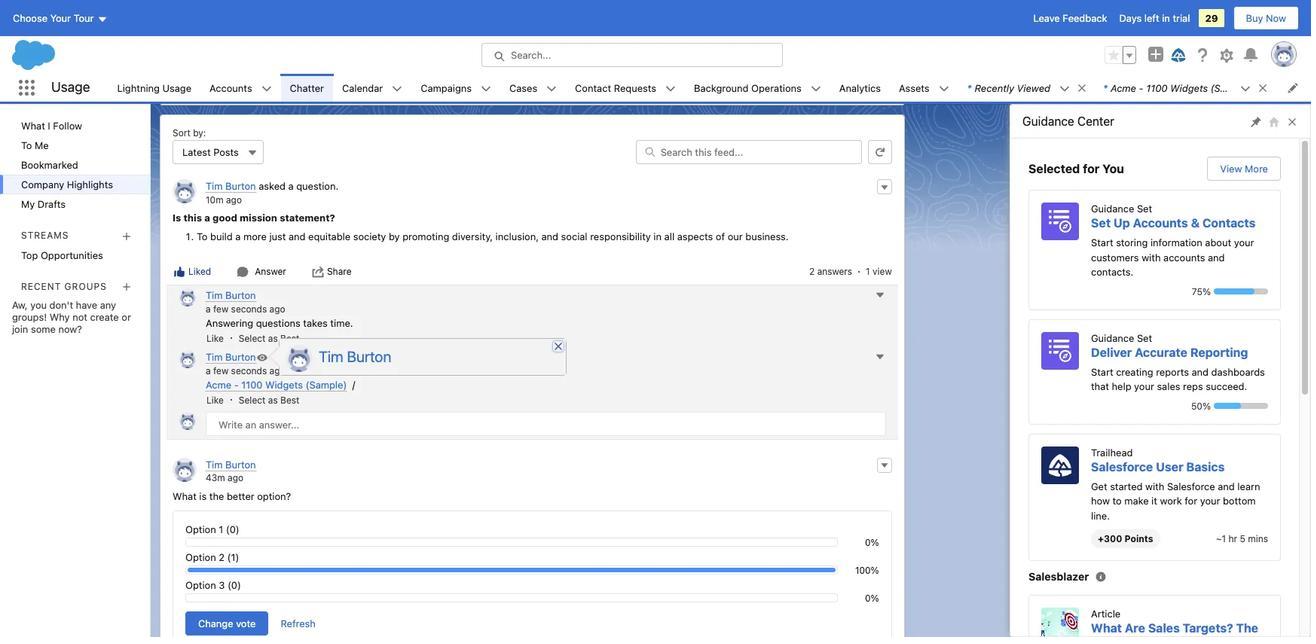 Task type: describe. For each thing, give the bounding box(es) containing it.
option 2 ( 1 )
[[185, 551, 239, 563]]

1 vertical spatial widgets
[[265, 379, 303, 391]]

campaigns
[[421, 82, 472, 94]]

1 horizontal spatial to
[[197, 230, 208, 242]]

with inside trailhead salesforce user basics get started with salesforce and learn how to make it work for your bottom line.
[[1145, 480, 1164, 492]]

me
[[35, 139, 49, 151]]

what for what i follow to me bookmarked company highlights my drafts
[[21, 120, 45, 132]]

center
[[1078, 115, 1114, 128]]

vote
[[236, 618, 256, 630]]

buy now button
[[1233, 6, 1299, 30]]

accounts
[[1164, 251, 1205, 263]]

aspects
[[677, 230, 713, 242]]

like for first like button
[[206, 333, 224, 344]]

to inside what i follow to me bookmarked company highlights my drafts
[[21, 139, 32, 151]]

0 horizontal spatial (sample)
[[306, 379, 347, 391]]

groups
[[65, 281, 107, 292]]

few inside tim burton a few seconds ago
[[213, 304, 229, 315]]

contact requests link
[[566, 74, 665, 102]]

0 vertical spatial tim burton image
[[173, 179, 197, 203]]

burton for ago
[[225, 459, 256, 471]]

top
[[21, 249, 38, 261]]

1 horizontal spatial 1100
[[1146, 82, 1168, 94]]

calendar list item
[[333, 74, 412, 102]]

1 view
[[866, 266, 892, 277]]

0 horizontal spatial usage
[[51, 79, 90, 95]]

acme - 1100 widgets (sample) ​  /
[[206, 379, 355, 391]]

start inside guidance set deliver accurate reporting start creating reports and dashboards that help your sales reps succeed.
[[1091, 366, 1113, 378]]

view more button
[[1207, 157, 1281, 181]]

line.
[[1091, 510, 1110, 522]]

) for option 1 ( 0 )
[[236, 523, 239, 535]]

background operations list item
[[685, 74, 830, 102]]

to inside article what are sales targets? the secret to quota-hitting sale
[[1132, 635, 1144, 637]]

a down "answering"
[[206, 365, 211, 377]]

reports
[[1156, 366, 1189, 378]]

analytics
[[839, 82, 881, 94]]

chatter link
[[281, 74, 333, 102]]

groups!
[[12, 311, 47, 323]]

what for what is the better option?
[[173, 491, 197, 503]]

requests
[[614, 82, 656, 94]]

left
[[1144, 12, 1159, 24]]

basics
[[1186, 460, 1225, 474]]

ago inside 'tim burton asked a question. 10m ago'
[[226, 194, 242, 205]]

( for 1
[[226, 523, 230, 535]]

1 inside tim burton, 9m ago element
[[866, 266, 870, 277]]

sort
[[173, 127, 190, 139]]

burton for few
[[225, 289, 256, 301]]

list containing lightning usage
[[108, 74, 1311, 102]]

1 vertical spatial tim burton image
[[173, 458, 197, 482]]

burton for a
[[225, 180, 256, 192]]

contact requests
[[575, 82, 656, 94]]

share button
[[311, 265, 352, 278]]

2 few from the top
[[213, 365, 229, 377]]

accounts list item
[[201, 74, 281, 102]]

as for first like button
[[268, 333, 278, 344]]

( for 2
[[227, 551, 231, 563]]

are
[[1125, 622, 1145, 635]]

refresh
[[281, 618, 316, 630]]

2 0% from the top
[[865, 593, 879, 604]]

progress bar progress bar for deliver accurate reporting
[[1214, 403, 1268, 409]]

0 horizontal spatial 1100
[[241, 379, 263, 391]]

to build a more just and equitable society by promoting diversity, inclusion, and social responsibility in all aspects of our business.
[[197, 230, 789, 242]]

1 vertical spatial -
[[234, 379, 239, 391]]

text default image inside accounts list item
[[261, 83, 272, 94]]

set for deliver
[[1137, 332, 1152, 344]]

is
[[173, 211, 181, 223]]

tim burton asked a question. 10m ago
[[206, 180, 339, 205]]

burton up a few seconds ago
[[225, 351, 256, 363]]

deliver accurate reporting button
[[1091, 346, 1248, 359]]

campaigns list item
[[412, 74, 500, 102]]

secret
[[1091, 635, 1130, 637]]

ago up acme - 1100 widgets (sample) ​  /
[[269, 365, 285, 377]]

aw,
[[12, 299, 28, 311]]

widgets inside list item
[[1170, 82, 1208, 94]]

43m ago link
[[206, 472, 243, 484]]

more
[[243, 230, 267, 242]]

answering
[[206, 317, 253, 329]]

cases link
[[500, 74, 546, 102]]

2 answers status
[[809, 265, 866, 278]]

|
[[1254, 82, 1258, 94]]

information
[[1151, 237, 1202, 249]]

assets link
[[890, 74, 939, 102]]

tim burton link up "/"
[[319, 348, 391, 365]]

* for * recently viewed
[[967, 82, 972, 94]]

our
[[728, 230, 743, 242]]

your inside guidance set deliver accurate reporting start creating reports and dashboards that help your sales reps succeed.
[[1134, 381, 1154, 393]]

is
[[199, 491, 207, 503]]

contact requests list item
[[566, 74, 685, 102]]

aw, you don't have any groups!
[[12, 299, 116, 323]]

burton up "/"
[[347, 348, 391, 365]]

help
[[1112, 381, 1131, 393]]

takes
[[303, 317, 328, 329]]

option?
[[257, 491, 291, 503]]

by
[[389, 230, 400, 242]]

background operations link
[[685, 74, 811, 102]]

company
[[21, 179, 64, 191]]

acme - 1100 widgets (sample) link
[[206, 379, 347, 392]]

progress bar progress bar for set up accounts & contacts
[[1214, 289, 1268, 295]]

streams
[[21, 230, 69, 241]]

option 3 ( 0 )
[[185, 579, 241, 591]]

text default image down buy now
[[1258, 83, 1268, 93]]

for inside trailhead salesforce user basics get started with salesforce and learn how to make it work for your bottom line.
[[1185, 495, 1197, 507]]

your
[[50, 12, 71, 24]]

accounts inside the guidance set set up accounts & contacts start storing information about your customers with accounts and contacts.
[[1133, 216, 1188, 230]]

text default image right viewed
[[1060, 83, 1070, 94]]

+300 points
[[1098, 534, 1153, 545]]

as for 2nd like button from the top
[[268, 394, 278, 406]]

sales
[[1157, 381, 1180, 393]]

usage inside lightning usage link
[[162, 82, 191, 94]]

question.
[[296, 180, 339, 192]]

contact
[[575, 82, 611, 94]]

choose your tour button
[[12, 6, 108, 30]]

good
[[213, 211, 237, 223]]

lightning usage
[[117, 82, 191, 94]]

trailhead
[[1091, 446, 1133, 459]]

1 like button from the top
[[206, 333, 224, 344]]

select as best for 2nd like button from the top
[[239, 394, 299, 406]]

salesforce user basics button
[[1091, 460, 1225, 474]]

select for 2nd like button from the top
[[239, 394, 266, 406]]

text default image for calendar
[[392, 83, 403, 94]]

text default image inside share popup button
[[312, 266, 324, 278]]

customers
[[1091, 251, 1139, 263]]

have
[[76, 299, 97, 311]]

1 list item from the left
[[958, 74, 1094, 102]]

guidance set set up accounts & contacts start storing information about your customers with accounts and contacts.
[[1091, 203, 1256, 278]]

operations
[[751, 82, 802, 94]]

tim burton image for first like button
[[179, 288, 197, 306]]

inclusion,
[[496, 230, 539, 242]]

2 answers
[[809, 266, 852, 277]]

1 vertical spatial salesforce
[[1167, 480, 1215, 492]]

what is the better option?
[[173, 491, 291, 503]]

2 inside status
[[809, 266, 815, 277]]

view
[[873, 266, 892, 277]]

ago inside 'tim burton 43m ago'
[[228, 472, 243, 484]]

text default image for *
[[1240, 83, 1251, 94]]

2 like button from the top
[[206, 394, 224, 406]]

acme inside list item
[[1111, 82, 1136, 94]]

tim burton, 9m ago element
[[167, 173, 898, 284]]

75%
[[1192, 286, 1211, 297]]

text default image inside answer button
[[237, 266, 249, 278]]

with inside the guidance set set up accounts & contacts start storing information about your customers with accounts and contacts.
[[1142, 251, 1161, 263]]

accounts inside list item
[[210, 82, 252, 94]]

like for 2nd like button from the top
[[206, 394, 224, 406]]

share
[[327, 266, 352, 277]]

guidance for guidance set set up accounts & contacts start storing information about your customers with accounts and contacts.
[[1091, 203, 1134, 215]]

1 horizontal spatial 1
[[231, 551, 235, 563]]

to inside trailhead salesforce user basics get started with salesforce and learn how to make it work for your bottom line.
[[1113, 495, 1122, 507]]

leave
[[1033, 12, 1060, 24]]

select as best for first like button
[[239, 333, 299, 344]]

days
[[1119, 12, 1142, 24]]

ago inside tim burton a few seconds ago
[[269, 304, 285, 315]]

leave feedback
[[1033, 12, 1107, 24]]

a for to build a more just and equitable society by promoting diversity, inclusion, and social responsibility in all aspects of our business.
[[235, 230, 241, 242]]

tim burton 43m ago
[[206, 459, 256, 484]]

tim burton link up "answering"
[[206, 289, 256, 302]]

recent groups link
[[21, 281, 107, 292]]

mins
[[1248, 534, 1268, 545]]

what inside article what are sales targets? the secret to quota-hitting sale
[[1091, 622, 1122, 635]]

0 vertical spatial tim burton image
[[179, 412, 197, 430]]

0 horizontal spatial tim burton
[[206, 351, 256, 363]]

refresh link
[[281, 618, 316, 630]]



Task type: vqa. For each thing, say whether or not it's contained in the screenshot.
Overdue
no



Task type: locate. For each thing, give the bounding box(es) containing it.
tim burton image down liked button
[[179, 288, 197, 306]]

answer
[[255, 266, 286, 277]]

cases
[[509, 82, 537, 94]]

tim burton image up 'is'
[[173, 179, 197, 203]]

select down "answering"
[[239, 333, 266, 344]]

buy
[[1246, 12, 1263, 24]]

1 vertical spatial 1
[[219, 523, 223, 535]]

it
[[1152, 495, 1157, 507]]

lightning usage link
[[108, 74, 201, 102]]

like down "answering"
[[206, 333, 224, 344]]

latest
[[182, 146, 211, 158]]

1 vertical spatial for
[[1185, 495, 1197, 507]]

deliver
[[1091, 346, 1132, 359]]

what left i
[[21, 120, 45, 132]]

as down questions
[[268, 333, 278, 344]]

hr
[[1229, 534, 1237, 545]]

2 left answers at the top of page
[[809, 266, 815, 277]]

tim burton link up 43m ago link in the left of the page
[[206, 459, 256, 471]]

2 progress bar image from the top
[[1214, 403, 1241, 409]]

-
[[1139, 82, 1144, 94], [234, 379, 239, 391]]

2 select from the top
[[239, 394, 266, 406]]

set up the set up accounts & contacts button
[[1137, 203, 1152, 215]]

0 vertical spatial (
[[226, 523, 230, 535]]

why
[[50, 311, 70, 323]]

usage up follow in the top left of the page
[[51, 79, 90, 95]]

your inside the guidance set set up accounts & contacts start storing information about your customers with accounts and contacts.
[[1234, 237, 1254, 249]]

opportunity
[[1261, 82, 1311, 94]]

company highlights link
[[0, 175, 150, 194]]

option down option 1 ( 0 )
[[185, 551, 216, 563]]

1 vertical spatial progress bar progress bar
[[1214, 403, 1268, 409]]

progress bar image for deliver accurate reporting
[[1214, 403, 1241, 409]]

select as best button for 2nd like button from the top
[[238, 394, 300, 406]]

1 horizontal spatial salesforce
[[1167, 480, 1215, 492]]

1 horizontal spatial your
[[1200, 495, 1220, 507]]

ago up questions
[[269, 304, 285, 315]]

to left "sales"
[[1132, 635, 1144, 637]]

1 * from the left
[[967, 82, 972, 94]]

select down acme - 1100 widgets (sample) link
[[239, 394, 266, 406]]

/
[[352, 379, 355, 391]]

the
[[1236, 622, 1258, 635]]

campaigns link
[[412, 74, 481, 102]]

1 horizontal spatial widgets
[[1170, 82, 1208, 94]]

0 horizontal spatial accounts
[[210, 82, 252, 94]]

time.
[[330, 317, 353, 329]]

1 vertical spatial progress bar image
[[1214, 403, 1241, 409]]

(sample) left "/"
[[306, 379, 347, 391]]

1 up option 3 ( 0 )
[[231, 551, 235, 563]]

0 vertical spatial for
[[1083, 162, 1100, 176]]

0 horizontal spatial what
[[21, 120, 45, 132]]

text default image for assets
[[939, 83, 949, 94]]

usage
[[51, 79, 90, 95], [162, 82, 191, 94]]

a for is this a good mission statement?
[[204, 211, 210, 223]]

1 vertical spatial (
[[227, 551, 231, 563]]

1 horizontal spatial (sample)
[[1211, 82, 1252, 94]]

responsibility
[[590, 230, 651, 242]]

text default image inside assets list item
[[939, 83, 949, 94]]

1 0% from the top
[[865, 537, 879, 548]]

ago
[[226, 194, 242, 205], [269, 304, 285, 315], [269, 365, 285, 377], [228, 472, 243, 484]]

as down acme - 1100 widgets (sample) link
[[268, 394, 278, 406]]

3 option from the top
[[185, 579, 216, 591]]

set left up
[[1091, 216, 1111, 230]]

1 horizontal spatial -
[[1139, 82, 1144, 94]]

change vote button
[[185, 612, 269, 636]]

1 progress bar image from the top
[[1214, 289, 1255, 295]]

to left me
[[21, 139, 32, 151]]

option up option 2 ( 1 )
[[185, 523, 216, 535]]

progress bar image right "75%"
[[1214, 289, 1255, 295]]

a up "answering"
[[206, 304, 211, 315]]

tim up 10m
[[206, 180, 223, 192]]

29
[[1205, 12, 1218, 24]]

0 vertical spatial in
[[1162, 12, 1170, 24]]

0 vertical spatial few
[[213, 304, 229, 315]]

text default image for contact requests
[[665, 83, 676, 94]]

guidance inside guidance set deliver accurate reporting start creating reports and dashboards that help your sales reps succeed.
[[1091, 332, 1134, 344]]

2 * from the left
[[1103, 82, 1108, 94]]

and up bottom
[[1218, 480, 1235, 492]]

text default image inside contact requests 'list item'
[[665, 83, 676, 94]]

0 horizontal spatial to
[[1113, 495, 1122, 507]]

0 vertical spatial as
[[268, 333, 278, 344]]

like button down "answering"
[[206, 333, 224, 344]]

0 down what is the better option?
[[230, 523, 236, 535]]

guidance down viewed
[[1023, 115, 1074, 128]]

tim for ago
[[206, 459, 223, 471]]

1 vertical spatial select as best button
[[238, 394, 300, 406]]

get
[[1091, 480, 1107, 492]]

2 as from the top
[[268, 394, 278, 406]]

liked button
[[173, 265, 212, 278]]

quota-
[[1147, 635, 1188, 637]]

0 for option 3 ( 0 )
[[231, 579, 237, 591]]

sort by: latest posts
[[173, 127, 239, 158]]

group
[[1105, 46, 1136, 64]]

0 vertical spatial widgets
[[1170, 82, 1208, 94]]

acme
[[1111, 82, 1136, 94], [206, 379, 231, 391]]

1 horizontal spatial to
[[1132, 635, 1144, 637]]

equitable
[[308, 230, 351, 242]]

text default image up guidance center
[[1077, 83, 1087, 93]]

and right just
[[289, 230, 306, 242]]

0 horizontal spatial salesforce
[[1091, 460, 1153, 474]]

select as best down acme - 1100 widgets (sample) link
[[239, 394, 299, 406]]

start up customers
[[1091, 237, 1113, 249]]

(sample) left |
[[1211, 82, 1252, 94]]

change vote
[[198, 618, 256, 630]]

0 vertical spatial to
[[21, 139, 32, 151]]

2 best from the top
[[280, 394, 299, 406]]

2 like from the top
[[206, 394, 224, 406]]

0 vertical spatial to
[[1113, 495, 1122, 507]]

best down acme - 1100 widgets (sample) ​  /
[[280, 394, 299, 406]]

1 as from the top
[[268, 333, 278, 344]]

0 vertical spatial guidance
[[1023, 115, 1074, 128]]

calendar link
[[333, 74, 392, 102]]

tim inside 'tim burton asked a question. 10m ago'
[[206, 180, 223, 192]]

a inside 'tim burton asked a question. 10m ago'
[[288, 180, 294, 192]]

1 vertical spatial 2
[[219, 551, 225, 563]]

text default image right requests
[[665, 83, 676, 94]]

tim for few
[[206, 289, 223, 301]]

0 horizontal spatial acme
[[206, 379, 231, 391]]

0 vertical spatial with
[[1142, 251, 1161, 263]]

1 option from the top
[[185, 523, 216, 535]]

questions
[[256, 317, 300, 329]]

text default image inside campaigns list item
[[481, 83, 491, 94]]

1 vertical spatial tim burton image
[[179, 288, 197, 306]]

your down contacts
[[1234, 237, 1254, 249]]

1 few from the top
[[213, 304, 229, 315]]

and inside the guidance set set up accounts & contacts start storing information about your customers with accounts and contacts.
[[1208, 251, 1225, 263]]

you
[[1103, 162, 1124, 176]]

social
[[561, 230, 587, 242]]

guidance for guidance set deliver accurate reporting start creating reports and dashboards that help your sales reps succeed.
[[1091, 332, 1134, 344]]

0 vertical spatial like button
[[206, 333, 224, 344]]

* for * acme - 1100 widgets (sample) | opportunity
[[1103, 82, 1108, 94]]

chatter
[[290, 82, 324, 94]]

trial
[[1173, 12, 1190, 24]]

0 vertical spatial progress bar image
[[1214, 289, 1255, 295]]

) up option 3 ( 0 )
[[235, 551, 239, 563]]

1 vertical spatial )
[[235, 551, 239, 563]]

and left the social
[[541, 230, 558, 242]]

0 vertical spatial your
[[1234, 237, 1254, 249]]

to left build
[[197, 230, 208, 242]]

burton inside tim burton a few seconds ago
[[225, 289, 256, 301]]

start inside the guidance set set up accounts & contacts start storing information about your customers with accounts and contacts.
[[1091, 237, 1113, 249]]

list item
[[958, 74, 1094, 102], [1094, 74, 1311, 102]]

Write an answer... text field
[[206, 412, 886, 436]]

buy now
[[1246, 12, 1286, 24]]

0 vertical spatial option
[[185, 523, 216, 535]]

and inside trailhead salesforce user basics get started with salesforce and learn how to make it work for your bottom line.
[[1218, 480, 1235, 492]]

2 vertical spatial guidance
[[1091, 332, 1134, 344]]

option for option 3
[[185, 579, 216, 591]]

2 seconds from the top
[[231, 365, 267, 377]]

( right 3
[[228, 579, 231, 591]]

text default image right calendar
[[392, 83, 403, 94]]

1 select from the top
[[239, 333, 266, 344]]

now?
[[58, 323, 82, 335]]

2 vertical spatial your
[[1200, 495, 1220, 507]]

progress bar image for set up accounts & contacts
[[1214, 289, 1255, 295]]

what i follow to me bookmarked company highlights my drafts
[[21, 120, 113, 210]]

start up that
[[1091, 366, 1113, 378]]

seconds up "answering"
[[231, 304, 267, 315]]

streams link
[[21, 230, 69, 241]]

what inside what i follow to me bookmarked company highlights my drafts
[[21, 120, 45, 132]]

1 vertical spatial accounts
[[1133, 216, 1188, 230]]

option for option 1
[[185, 523, 216, 535]]

* acme - 1100 widgets (sample) | opportunity
[[1103, 82, 1311, 94]]

what are sales targets? the secret to quota-hitting sale button
[[1091, 622, 1268, 637]]

progress bar progress bar down 'succeed.'
[[1214, 403, 1268, 409]]

- inside list item
[[1139, 82, 1144, 94]]

progress bar progress bar
[[1214, 289, 1268, 295], [1214, 403, 1268, 409]]

a inside tim burton a few seconds ago
[[206, 304, 211, 315]]

select as best
[[239, 333, 299, 344], [239, 394, 299, 406]]

option for option 2
[[185, 551, 216, 563]]

set for set
[[1137, 203, 1152, 215]]

view more
[[1220, 163, 1268, 175]]

0 vertical spatial salesforce
[[1091, 460, 1153, 474]]

5
[[1240, 534, 1246, 545]]

* left recently
[[967, 82, 972, 94]]

1 vertical spatial set
[[1091, 216, 1111, 230]]

guidance
[[1023, 115, 1074, 128], [1091, 203, 1134, 215], [1091, 332, 1134, 344]]

0% up 100%
[[865, 537, 879, 548]]

0 vertical spatial accounts
[[210, 82, 252, 94]]

guidance inside the guidance set set up accounts & contacts start storing information about your customers with accounts and contacts.
[[1091, 203, 1134, 215]]

create
[[90, 311, 119, 323]]

tim burton up a few seconds ago
[[206, 351, 256, 363]]

burton
[[225, 180, 256, 192], [225, 289, 256, 301], [347, 348, 391, 365], [225, 351, 256, 363], [225, 459, 256, 471]]

0 horizontal spatial to
[[21, 139, 32, 151]]

option
[[185, 523, 216, 535], [185, 551, 216, 563], [185, 579, 216, 591]]

1 horizontal spatial *
[[1103, 82, 1108, 94]]

tim burton image for 2nd like button from the top
[[179, 350, 197, 368]]

1100 down a few seconds ago
[[241, 379, 263, 391]]

burton up "answering"
[[225, 289, 256, 301]]

1 vertical spatial to
[[197, 230, 208, 242]]

diversity,
[[452, 230, 493, 242]]

0 horizontal spatial for
[[1083, 162, 1100, 176]]

list item down "29"
[[1094, 74, 1311, 102]]

tim burton, 42m ago element
[[167, 452, 898, 637]]

- down a few seconds ago
[[234, 379, 239, 391]]

text default image inside the calendar list item
[[392, 83, 403, 94]]

text default image left |
[[1240, 83, 1251, 94]]

1 select as best button from the top
[[238, 333, 300, 344]]

answers
[[817, 266, 852, 277]]

1 seconds from the top
[[231, 304, 267, 315]]

2 start from the top
[[1091, 366, 1113, 378]]

3
[[219, 579, 225, 591]]

tim burton link up the 10m ago link
[[206, 180, 256, 193]]

1 vertical spatial in
[[654, 230, 662, 242]]

0
[[230, 523, 236, 535], [231, 579, 237, 591]]

guidance for guidance center
[[1023, 115, 1074, 128]]

text default image left chatter link
[[261, 83, 272, 94]]

2 select as best button from the top
[[238, 394, 300, 406]]

text default image left cases link
[[481, 83, 491, 94]]

) for option 3 ( 0 )
[[237, 579, 241, 591]]

1 horizontal spatial for
[[1185, 495, 1197, 507]]

(sample) inside list item
[[1211, 82, 1252, 94]]

text default image
[[261, 83, 272, 94], [546, 83, 557, 94], [811, 83, 821, 94], [1060, 83, 1070, 94], [173, 266, 185, 278], [237, 266, 249, 278], [312, 266, 324, 278]]

50%
[[1191, 401, 1211, 412]]

2 horizontal spatial 1
[[866, 266, 870, 277]]

a right asked
[[288, 180, 294, 192]]

by:
[[193, 127, 206, 139]]

calendar
[[342, 82, 383, 94]]

1 vertical spatial as
[[268, 394, 278, 406]]

posts
[[213, 146, 239, 158]]

hitting
[[1188, 635, 1228, 637]]

salesforce down basics
[[1167, 480, 1215, 492]]

0 vertical spatial 0%
[[865, 537, 879, 548]]

text default image left answer on the left of page
[[237, 266, 249, 278]]

what down article
[[1091, 622, 1122, 635]]

tim burton
[[319, 348, 391, 365], [206, 351, 256, 363]]

1 vertical spatial with
[[1145, 480, 1164, 492]]

0%
[[865, 537, 879, 548], [865, 593, 879, 604]]

1 horizontal spatial in
[[1162, 12, 1170, 24]]

1 vertical spatial select as best
[[239, 394, 299, 406]]

1 best from the top
[[280, 333, 299, 344]]

2 vertical spatial (
[[228, 579, 231, 591]]

~1
[[1216, 534, 1226, 545]]

+300
[[1098, 534, 1122, 545]]

1 select as best from the top
[[239, 333, 299, 344]]

tim inside 'tim burton 43m ago'
[[206, 459, 223, 471]]

salesblazer
[[1029, 570, 1089, 583]]

0 horizontal spatial your
[[1134, 381, 1154, 393]]

text default image
[[1077, 83, 1087, 93], [1258, 83, 1268, 93], [392, 83, 403, 94], [481, 83, 491, 94], [665, 83, 676, 94], [939, 83, 949, 94], [1240, 83, 1251, 94]]

2 horizontal spatial what
[[1091, 622, 1122, 635]]

0 horizontal spatial 2
[[219, 551, 225, 563]]

0 horizontal spatial 1
[[219, 523, 223, 535]]

or
[[122, 311, 131, 323]]

0 horizontal spatial -
[[234, 379, 239, 391]]

tim for a
[[206, 180, 223, 192]]

burton inside 'tim burton asked a question. 10m ago'
[[225, 180, 256, 192]]

text default image inside the background operations 'list item'
[[811, 83, 821, 94]]

your down "creating"
[[1134, 381, 1154, 393]]

burton inside 'tim burton 43m ago'
[[225, 459, 256, 471]]

article what are sales targets? the secret to quota-hitting sale
[[1091, 608, 1263, 637]]

seconds
[[231, 304, 267, 315], [231, 365, 267, 377]]

1 horizontal spatial accounts
[[1133, 216, 1188, 230]]

tim inside tim burton a few seconds ago
[[206, 289, 223, 301]]

2 vertical spatial tim burton image
[[179, 350, 197, 368]]

1 vertical spatial seconds
[[231, 365, 267, 377]]

0 vertical spatial 1
[[866, 266, 870, 277]]

option left 3
[[185, 579, 216, 591]]

select for first like button
[[239, 333, 266, 344]]

progress bar image down 'succeed.'
[[1214, 403, 1241, 409]]

usage right lightning
[[162, 82, 191, 94]]

like button down a few seconds ago
[[206, 394, 224, 406]]

accounts link
[[201, 74, 261, 102]]

1 progress bar progress bar from the top
[[1214, 289, 1268, 295]]

days left in trial
[[1119, 12, 1190, 24]]

progress bar progress bar right "75%"
[[1214, 289, 1268, 295]]

1 vertical spatial 0
[[231, 579, 237, 591]]

1 vertical spatial acme
[[206, 379, 231, 391]]

what inside tim burton, 42m ago element
[[173, 491, 197, 503]]

( up option 2 ( 1 )
[[226, 523, 230, 535]]

text default image inside cases list item
[[546, 83, 557, 94]]

1 vertical spatial select
[[239, 394, 266, 406]]

text default image right assets
[[939, 83, 949, 94]]

tim burton image
[[173, 179, 197, 203], [179, 288, 197, 306], [179, 350, 197, 368]]

salesforce down trailhead
[[1091, 460, 1153, 474]]

in right left
[[1162, 12, 1170, 24]]

) right 3
[[237, 579, 241, 591]]

accounts up information
[[1133, 216, 1188, 230]]

) down better on the bottom
[[236, 523, 239, 535]]

a
[[288, 180, 294, 192], [204, 211, 210, 223], [235, 230, 241, 242], [206, 304, 211, 315], [206, 365, 211, 377]]

list
[[108, 74, 1311, 102]]

0 vertical spatial select as best
[[239, 333, 299, 344]]

0 vertical spatial select as best button
[[238, 333, 300, 344]]

storing
[[1116, 237, 1148, 249]]

1 vertical spatial option
[[185, 551, 216, 563]]

select as best button for first like button
[[238, 333, 300, 344]]

1 horizontal spatial acme
[[1111, 82, 1136, 94]]

i
[[48, 120, 50, 132]]

and down "about"
[[1208, 251, 1225, 263]]

0 right 3
[[231, 579, 237, 591]]

a for tim burton a few seconds ago
[[206, 304, 211, 315]]

burton up the 10m ago link
[[225, 180, 256, 192]]

1 horizontal spatial tim burton
[[319, 348, 391, 365]]

guidance up up
[[1091, 203, 1134, 215]]

what i follow link
[[0, 116, 150, 136]]

for left you
[[1083, 162, 1100, 176]]

guidance up deliver
[[1091, 332, 1134, 344]]

1 vertical spatial like button
[[206, 394, 224, 406]]

user
[[1156, 460, 1184, 474]]

1 vertical spatial 0%
[[865, 593, 879, 604]]

search... button
[[482, 43, 783, 67]]

for right work
[[1185, 495, 1197, 507]]

set inside guidance set deliver accurate reporting start creating reports and dashboards that help your sales reps succeed.
[[1137, 332, 1152, 344]]

0 vertical spatial what
[[21, 120, 45, 132]]

text default image inside liked button
[[173, 266, 185, 278]]

0 vertical spatial 0
[[230, 523, 236, 535]]

in inside tim burton, 9m ago element
[[654, 230, 662, 242]]

2 list item from the left
[[1094, 74, 1311, 102]]

0 vertical spatial 2
[[809, 266, 815, 277]]

* recently viewed
[[967, 82, 1050, 94]]

tim burton image
[[179, 412, 197, 430], [173, 458, 197, 482]]

0 for option 1 ( 0 )
[[230, 523, 236, 535]]

1 like from the top
[[206, 333, 224, 344]]

text default image for campaigns
[[481, 83, 491, 94]]

2 option from the top
[[185, 551, 216, 563]]

1100 down days left in trial
[[1146, 82, 1168, 94]]

1 vertical spatial to
[[1132, 635, 1144, 637]]

1 vertical spatial what
[[173, 491, 197, 503]]

best down answering questions takes time.
[[280, 333, 299, 344]]

0 vertical spatial progress bar progress bar
[[1214, 289, 1268, 295]]

my drafts link
[[0, 194, 150, 214]]

cases list item
[[500, 74, 566, 102]]

bookmarked
[[21, 159, 78, 171]]

select as best button down acme - 1100 widgets (sample) link
[[238, 394, 300, 406]]

2 vertical spatial set
[[1137, 332, 1152, 344]]

you
[[30, 299, 47, 311]]

2
[[809, 266, 815, 277], [219, 551, 225, 563]]

1 start from the top
[[1091, 237, 1113, 249]]

0 vertical spatial -
[[1139, 82, 1144, 94]]

started
[[1110, 480, 1143, 492]]

- down the days
[[1139, 82, 1144, 94]]

answering questions takes time.
[[206, 317, 353, 329]]

10m ago link
[[206, 194, 242, 205]]

1 vertical spatial like
[[206, 394, 224, 406]]

accurate
[[1135, 346, 1188, 359]]

1 vertical spatial start
[[1091, 366, 1113, 378]]

Sort by: button
[[173, 140, 264, 164]]

acme up center
[[1111, 82, 1136, 94]]

seconds inside tim burton a few seconds ago
[[231, 304, 267, 315]]

how
[[1091, 495, 1110, 507]]

2 progress bar progress bar from the top
[[1214, 403, 1268, 409]]

select as best button down questions
[[238, 333, 300, 344]]

2 up 3
[[219, 551, 225, 563]]

widgets left |
[[1170, 82, 1208, 94]]

0 vertical spatial acme
[[1111, 82, 1136, 94]]

2 horizontal spatial your
[[1234, 237, 1254, 249]]

progress bar image
[[1214, 289, 1255, 295], [1214, 403, 1241, 409]]

) for option 2 ( 1 )
[[235, 551, 239, 563]]

tim burton link up a few seconds ago
[[206, 351, 256, 364]]

not
[[72, 311, 87, 323]]

and inside guidance set deliver accurate reporting start creating reports and dashboards that help your sales reps succeed.
[[1192, 366, 1209, 378]]

guidance center
[[1023, 115, 1114, 128]]

Search this feed... search field
[[636, 140, 862, 164]]

with down storing
[[1142, 251, 1161, 263]]

with up it
[[1145, 480, 1164, 492]]

ago right 10m
[[226, 194, 242, 205]]

2 vertical spatial what
[[1091, 622, 1122, 635]]

1 horizontal spatial 2
[[809, 266, 815, 277]]

tim down 'time.'
[[319, 348, 343, 365]]

1 up option 2 ( 1 )
[[219, 523, 223, 535]]

0 vertical spatial (sample)
[[1211, 82, 1252, 94]]

43m
[[206, 472, 225, 484]]

as
[[268, 333, 278, 344], [268, 394, 278, 406]]

set
[[1137, 203, 1152, 215], [1091, 216, 1111, 230], [1137, 332, 1152, 344]]

1 vertical spatial (sample)
[[306, 379, 347, 391]]

~1 hr 5 mins
[[1216, 534, 1268, 545]]

feedback
[[1063, 12, 1107, 24]]

accounts up 'sort by: latest posts'
[[210, 82, 252, 94]]

your inside trailhead salesforce user basics get started with salesforce and learn how to make it work for your bottom line.
[[1200, 495, 1220, 507]]

1 horizontal spatial what
[[173, 491, 197, 503]]

tim up a few seconds ago
[[206, 351, 223, 363]]

2 select as best from the top
[[239, 394, 299, 406]]

1 vertical spatial best
[[280, 394, 299, 406]]

1 vertical spatial few
[[213, 365, 229, 377]]

few down "answering"
[[213, 365, 229, 377]]

assets list item
[[890, 74, 958, 102]]

0 vertical spatial start
[[1091, 237, 1113, 249]]

( for 3
[[228, 579, 231, 591]]



